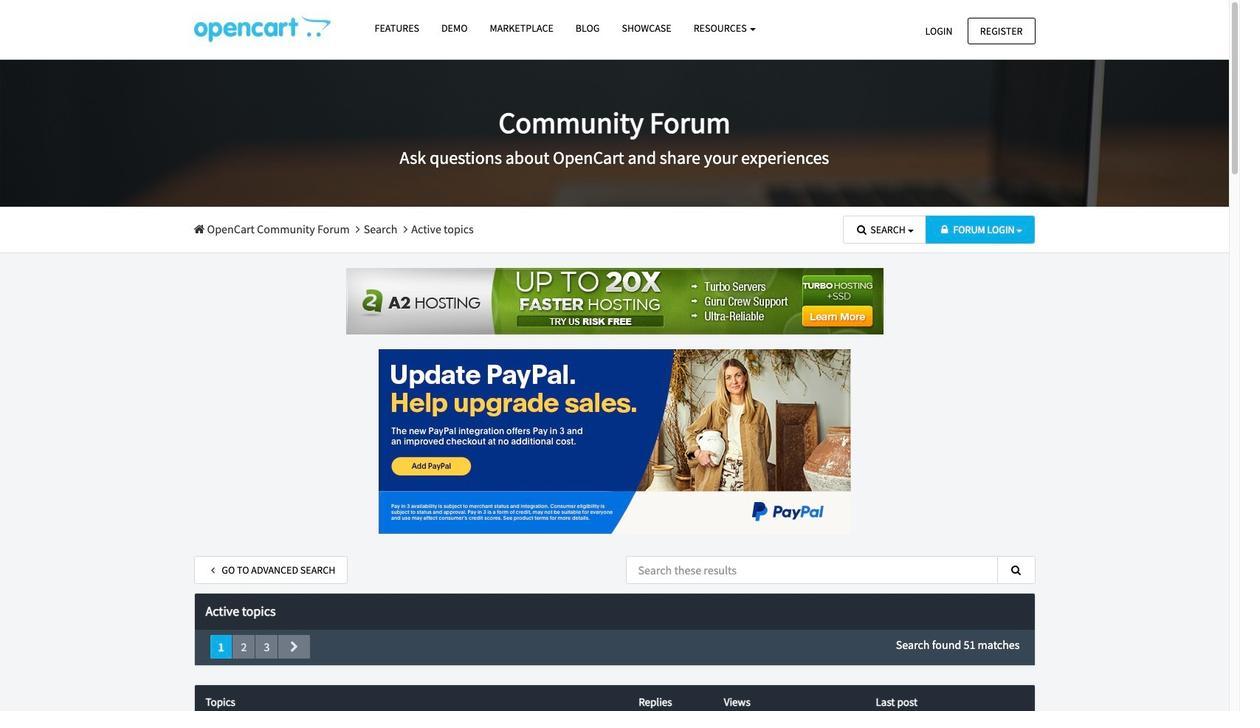 Task type: locate. For each thing, give the bounding box(es) containing it.
a2 hosting image
[[346, 268, 884, 334]]

None search field
[[626, 556, 1036, 584]]

Search these results search field
[[626, 556, 998, 584]]

search image
[[1010, 565, 1023, 575]]



Task type: vqa. For each thing, say whether or not it's contained in the screenshot.
Home icon
yes



Task type: describe. For each thing, give the bounding box(es) containing it.
advanced search image
[[206, 565, 220, 575]]

lock image
[[939, 225, 952, 235]]

chevron right image
[[287, 641, 302, 653]]

paypal payment gateway image
[[379, 349, 851, 534]]

search image
[[856, 225, 869, 235]]

home image
[[194, 223, 205, 235]]



